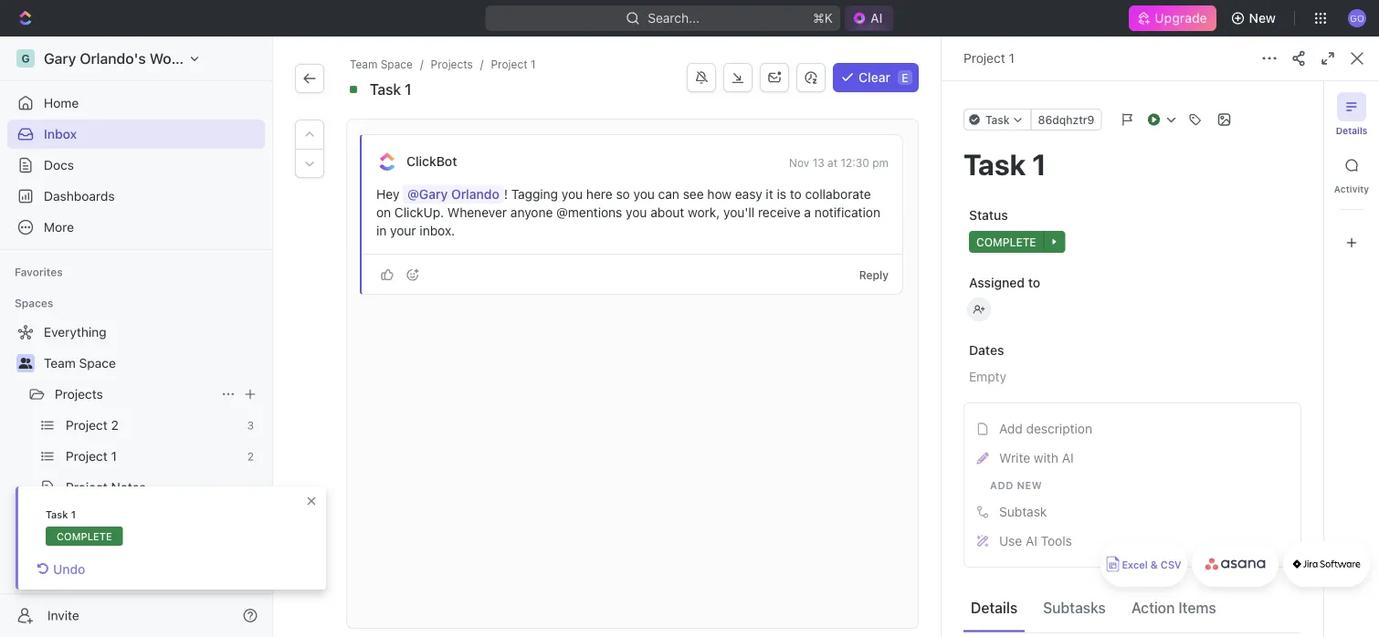 Task type: locate. For each thing, give the bounding box(es) containing it.
dates
[[969, 343, 1004, 358]]

upgrade
[[1155, 11, 1207, 26]]

1 vertical spatial details
[[971, 599, 1018, 617]]

everything link
[[7, 318, 261, 347]]

@gary
[[408, 187, 448, 202]]

can
[[658, 187, 680, 202]]

1 vertical spatial ‎task
[[46, 509, 68, 521]]

1 horizontal spatial project 1 link
[[487, 55, 540, 73]]

0 vertical spatial add
[[999, 422, 1023, 437]]

add
[[999, 422, 1023, 437], [990, 480, 1014, 492]]

team for team space
[[44, 356, 76, 371]]

0 horizontal spatial projects
[[55, 387, 103, 402]]

1 horizontal spatial 2
[[247, 450, 254, 463]]

1 horizontal spatial to
[[1028, 275, 1041, 291]]

ai right ⌘k
[[871, 11, 883, 26]]

to right is
[[790, 187, 802, 202]]

complete down status at right top
[[977, 236, 1037, 249]]

team
[[350, 58, 378, 70], [44, 356, 76, 371]]

1 vertical spatial team
[[44, 356, 76, 371]]

@mentions
[[557, 205, 622, 220]]

you
[[562, 187, 583, 202], [634, 187, 655, 202], [626, 205, 647, 220]]

0 vertical spatial details
[[1336, 125, 1368, 136]]

subtasks button
[[1036, 592, 1114, 624]]

project 1 up the task
[[964, 51, 1015, 66]]

0 horizontal spatial 2
[[111, 418, 119, 433]]

assigned
[[969, 275, 1025, 291]]

inbox link
[[7, 120, 265, 149]]

space inside tree
[[79, 356, 116, 371]]

1 horizontal spatial space
[[381, 58, 413, 70]]

0 vertical spatial 2
[[111, 418, 119, 433]]

1
[[1009, 51, 1015, 66], [531, 58, 536, 70], [405, 81, 412, 98], [111, 449, 117, 464], [71, 509, 76, 521]]

0 horizontal spatial ‎task 1
[[46, 509, 76, 521]]

2 down the 3
[[247, 450, 254, 463]]

ai right use
[[1026, 534, 1038, 549]]

clickbot
[[407, 154, 457, 169]]

favorites
[[15, 266, 63, 279]]

1 horizontal spatial project 1
[[964, 51, 1015, 66]]

3
[[247, 419, 254, 432]]

0 horizontal spatial project 1
[[66, 449, 117, 464]]

complete up undo
[[57, 531, 112, 543]]

gary orlando's workspace
[[44, 50, 225, 67]]

items
[[1179, 599, 1217, 617]]

86dqhztr9 button
[[1031, 109, 1102, 131]]

0 vertical spatial space
[[381, 58, 413, 70]]

project 2
[[66, 418, 119, 433]]

space down everything
[[79, 356, 116, 371]]

0 horizontal spatial details
[[971, 599, 1018, 617]]

1 vertical spatial ‎task 1
[[46, 509, 76, 521]]

to inside ! tagging you here so you can see how easy it is to collaborate on clickup. whenever anyone @mentions you about work, you'll receive a notification in your inbox.
[[790, 187, 802, 202]]

task
[[986, 113, 1010, 126]]

so
[[616, 187, 630, 202]]

0 horizontal spatial projects link
[[55, 380, 214, 409]]

2 inside project 2 link
[[111, 418, 119, 433]]

1 vertical spatial add
[[990, 480, 1014, 492]]

1 horizontal spatial projects link
[[427, 55, 477, 73]]

details up the activity
[[1336, 125, 1368, 136]]

undo
[[53, 562, 85, 577]]

you'll
[[724, 205, 755, 220]]

receive
[[758, 205, 801, 220]]

0 horizontal spatial space
[[79, 356, 116, 371]]

86dqhztr9
[[1038, 113, 1095, 126]]

0 vertical spatial ai
[[871, 11, 883, 26]]

at
[[828, 156, 838, 169]]

to right assigned
[[1028, 275, 1041, 291]]

1 horizontal spatial ai
[[1026, 534, 1038, 549]]

assigned to
[[969, 275, 1041, 291]]

whenever
[[448, 205, 507, 220]]

project 1 link
[[964, 51, 1015, 66], [487, 55, 540, 73], [66, 442, 240, 471]]

tree containing everything
[[7, 318, 265, 565]]

add up write
[[999, 422, 1023, 437]]

notes
[[111, 480, 146, 495]]

0 vertical spatial to
[[790, 187, 802, 202]]

!
[[504, 187, 508, 202]]

use ai tools button
[[970, 527, 1296, 556]]

team up '‎task 1' link
[[350, 58, 378, 70]]

2 up project notes
[[111, 418, 119, 433]]

add inside button
[[999, 422, 1023, 437]]

details
[[1336, 125, 1368, 136], [971, 599, 1018, 617]]

0 horizontal spatial /
[[420, 58, 424, 70]]

tree inside sidebar navigation
[[7, 318, 265, 565]]

you right so
[[634, 187, 655, 202]]

1 vertical spatial space
[[79, 356, 116, 371]]

you down so
[[626, 205, 647, 220]]

complete
[[977, 236, 1037, 249], [57, 531, 112, 543]]

1 vertical spatial projects
[[55, 387, 103, 402]]

0 horizontal spatial team space link
[[44, 349, 261, 378]]

ai
[[871, 11, 883, 26], [1062, 451, 1074, 466], [1026, 534, 1038, 549]]

1 horizontal spatial /
[[480, 58, 484, 70]]

subtask button
[[970, 498, 1296, 527]]

tagging
[[511, 187, 558, 202]]

2 horizontal spatial ai
[[1062, 451, 1074, 466]]

0 vertical spatial complete
[[977, 236, 1037, 249]]

‎task 1 down project notes
[[46, 509, 76, 521]]

1 horizontal spatial complete
[[977, 236, 1037, 249]]

0 vertical spatial project 1
[[964, 51, 1015, 66]]

team space
[[44, 356, 116, 371]]

see
[[683, 187, 704, 202]]

tree
[[7, 318, 265, 565]]

1 horizontal spatial team
[[350, 58, 378, 70]]

status
[[969, 208, 1008, 223]]

more
[[44, 220, 74, 235]]

team inside tree
[[44, 356, 76, 371]]

to
[[790, 187, 802, 202], [1028, 275, 1041, 291]]

‎task 1 down team space / projects / project 1 in the left top of the page
[[370, 81, 412, 98]]

csv
[[1161, 560, 1182, 571]]

add left new
[[990, 480, 1014, 492]]

‎task up undo
[[46, 509, 68, 521]]

0 horizontal spatial to
[[790, 187, 802, 202]]

it
[[766, 187, 774, 202]]

use
[[999, 534, 1023, 549]]

team space link
[[346, 55, 417, 73], [44, 349, 261, 378]]

0 horizontal spatial complete
[[57, 531, 112, 543]]

projects link
[[427, 55, 477, 73], [55, 380, 214, 409]]

search...
[[648, 11, 700, 26]]

use ai tools
[[999, 534, 1072, 549]]

pencil image
[[977, 453, 989, 465]]

team right user group icon
[[44, 356, 76, 371]]

13
[[813, 156, 825, 169]]

0 horizontal spatial team
[[44, 356, 76, 371]]

12:30
[[841, 156, 870, 169]]

1 vertical spatial ai
[[1062, 451, 1074, 466]]

0 vertical spatial projects link
[[427, 55, 477, 73]]

write with ai button
[[970, 444, 1296, 473]]

1 horizontal spatial ‎task 1
[[370, 81, 412, 98]]

invite
[[48, 608, 79, 624]]

excel
[[1122, 560, 1148, 571]]

how
[[708, 187, 732, 202]]

0 vertical spatial team
[[350, 58, 378, 70]]

0 vertical spatial projects
[[431, 58, 473, 70]]

write with ai
[[999, 451, 1074, 466]]

team space link up '‎task 1' link
[[346, 55, 417, 73]]

in
[[376, 223, 387, 238]]

project 1
[[964, 51, 1015, 66], [66, 449, 117, 464]]

1 vertical spatial project 1
[[66, 449, 117, 464]]

space up '‎task 1' link
[[381, 58, 413, 70]]

project 1 inside sidebar navigation
[[66, 449, 117, 464]]

add for add new
[[990, 480, 1014, 492]]

1 vertical spatial team space link
[[44, 349, 261, 378]]

projects inside sidebar navigation
[[55, 387, 103, 402]]

subtasks
[[1043, 599, 1106, 617]]

0 horizontal spatial ai
[[871, 11, 883, 26]]

team space link down everything link
[[44, 349, 261, 378]]

orlando
[[451, 187, 499, 202]]

1 vertical spatial complete
[[57, 531, 112, 543]]

project 1 down the project 2
[[66, 449, 117, 464]]

1 vertical spatial to
[[1028, 275, 1041, 291]]

ai right with
[[1062, 451, 1074, 466]]

about
[[651, 205, 685, 220]]

hey
[[376, 187, 400, 202]]

/
[[420, 58, 424, 70], [480, 58, 484, 70]]

1 horizontal spatial ‎task
[[370, 81, 401, 98]]

‎task down team space / projects / project 1 in the left top of the page
[[370, 81, 401, 98]]

reply button
[[852, 264, 896, 286]]

project
[[964, 51, 1006, 66], [491, 58, 528, 70], [66, 418, 108, 433], [66, 449, 108, 464], [66, 480, 108, 495]]

details down use
[[971, 599, 1018, 617]]

1 horizontal spatial team space link
[[346, 55, 417, 73]]

1 horizontal spatial details
[[1336, 125, 1368, 136]]



Task type: describe. For each thing, give the bounding box(es) containing it.
details button
[[964, 592, 1025, 624]]

sidebar navigation
[[0, 37, 277, 638]]

add description button
[[970, 415, 1296, 444]]

excel & csv link
[[1101, 542, 1188, 587]]

0 horizontal spatial ‎task
[[46, 509, 68, 521]]

1 vertical spatial projects link
[[55, 380, 214, 409]]

1 horizontal spatial projects
[[431, 58, 473, 70]]

Edit task name text field
[[964, 147, 1302, 182]]

write
[[999, 451, 1031, 466]]

docs
[[44, 158, 74, 173]]

description
[[1026, 422, 1093, 437]]

details inside task sidebar navigation tab list
[[1336, 125, 1368, 136]]

ai button
[[845, 5, 894, 31]]

space for team space
[[79, 356, 116, 371]]

is
[[777, 187, 787, 202]]

action items button
[[1124, 592, 1224, 624]]

anyone
[[511, 205, 553, 220]]

orlando's
[[80, 50, 146, 67]]

upgrade link
[[1130, 5, 1217, 31]]

g
[[21, 52, 30, 65]]

! tagging you here so you can see how easy it is to collaborate on clickup. whenever anyone @mentions you about work, you'll receive a notification in your inbox.
[[376, 187, 884, 238]]

action items
[[1132, 599, 1217, 617]]

gary
[[44, 50, 76, 67]]

0 horizontal spatial project 1 link
[[66, 442, 240, 471]]

docs link
[[7, 151, 265, 180]]

with
[[1034, 451, 1059, 466]]

task sidebar navigation tab list
[[1332, 92, 1372, 258]]

nov 13 at 12:30 pm
[[789, 156, 889, 169]]

ai inside button
[[1062, 451, 1074, 466]]

nov
[[789, 156, 810, 169]]

dashboards link
[[7, 182, 265, 211]]

&
[[1151, 560, 1158, 571]]

go
[[1351, 13, 1365, 23]]

hey @gary orlando
[[376, 187, 499, 202]]

on
[[376, 205, 391, 220]]

go button
[[1343, 4, 1372, 33]]

0 vertical spatial ‎task 1
[[370, 81, 412, 98]]

new
[[1017, 480, 1043, 492]]

1 vertical spatial 2
[[247, 450, 254, 463]]

1 / from the left
[[420, 58, 424, 70]]

more button
[[7, 213, 265, 242]]

2 horizontal spatial project 1 link
[[964, 51, 1015, 66]]

user group image
[[19, 358, 32, 369]]

project 2 link
[[66, 411, 240, 440]]

e
[[902, 71, 909, 84]]

notification
[[815, 205, 881, 220]]

inbox
[[44, 127, 77, 142]]

0 vertical spatial ‎task
[[370, 81, 401, 98]]

your
[[390, 223, 416, 238]]

2 / from the left
[[480, 58, 484, 70]]

task button
[[964, 109, 1032, 131]]

here
[[586, 187, 613, 202]]

clear
[[859, 70, 891, 85]]

favorites button
[[7, 261, 70, 283]]

0 vertical spatial team space link
[[346, 55, 417, 73]]

spaces
[[15, 297, 53, 310]]

2 vertical spatial ai
[[1026, 534, 1038, 549]]

excel & csv
[[1122, 560, 1182, 571]]

everything
[[44, 325, 107, 340]]

clickup.
[[395, 205, 444, 220]]

subtask
[[999, 505, 1047, 520]]

inbox.
[[420, 223, 455, 238]]

a
[[804, 205, 811, 220]]

add new
[[990, 480, 1043, 492]]

home
[[44, 95, 79, 111]]

gary orlando's workspace, , element
[[16, 49, 35, 68]]

workspace
[[150, 50, 225, 67]]

tools
[[1041, 534, 1072, 549]]

team for team space / projects / project 1
[[350, 58, 378, 70]]

home link
[[7, 89, 265, 118]]

empty button
[[964, 361, 1302, 394]]

activity
[[1335, 184, 1370, 194]]

project notes
[[66, 480, 146, 495]]

add for add description
[[999, 422, 1023, 437]]

work,
[[688, 205, 720, 220]]

complete inside dropdown button
[[977, 236, 1037, 249]]

reply
[[859, 269, 889, 281]]

space for team space / projects / project 1
[[381, 58, 413, 70]]

‎task 1 link
[[366, 79, 415, 100]]

⌘k
[[813, 11, 833, 26]]

project notes link
[[66, 473, 261, 502]]

pm
[[873, 156, 889, 169]]

1 inside sidebar navigation
[[111, 449, 117, 464]]

you up '@mentions'
[[562, 187, 583, 202]]

details inside button
[[971, 599, 1018, 617]]

team space / projects / project 1
[[350, 58, 536, 70]]

new button
[[1224, 4, 1287, 33]]

new
[[1249, 11, 1276, 26]]



Task type: vqa. For each thing, say whether or not it's contained in the screenshot.
Back to the right
no



